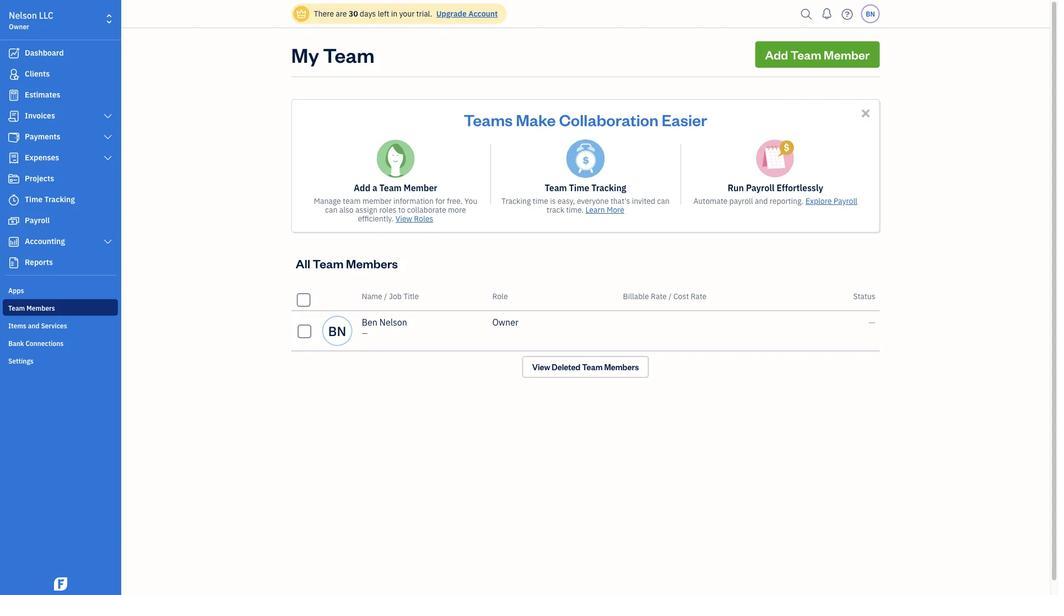 Task type: locate. For each thing, give the bounding box(es) containing it.
and right items
[[28, 322, 40, 330]]

chevron large down image for expenses
[[103, 154, 113, 163]]

crown image
[[296, 8, 307, 20]]

owner inside nelson llc owner
[[9, 22, 29, 31]]

chevron large down image inside payments link
[[103, 133, 113, 142]]

0 horizontal spatial nelson
[[9, 10, 37, 21]]

1 vertical spatial owner
[[493, 317, 519, 328]]

upgrade account link
[[434, 9, 498, 19]]

teams
[[464, 109, 513, 130]]

everyone
[[577, 196, 609, 206]]

2 vertical spatial members
[[605, 362, 639, 373]]

reporting.
[[770, 196, 804, 206]]

0 horizontal spatial add
[[354, 182, 371, 194]]

0 vertical spatial chevron large down image
[[103, 112, 113, 121]]

can left also
[[325, 205, 338, 215]]

1 vertical spatial bn
[[328, 323, 347, 340]]

invoices link
[[3, 106, 118, 126]]

name
[[362, 291, 383, 302]]

chevron large down image inside the accounting link
[[103, 238, 113, 247]]

and inside 'link'
[[28, 322, 40, 330]]

1 vertical spatial and
[[28, 322, 40, 330]]

1 vertical spatial members
[[27, 304, 55, 313]]

owner
[[9, 22, 29, 31], [493, 317, 519, 328]]

0 horizontal spatial —
[[362, 328, 368, 339]]

nelson inside ben nelson —
[[380, 317, 408, 328]]

—
[[869, 317, 876, 328], [362, 328, 368, 339]]

payroll
[[747, 182, 775, 194], [834, 196, 858, 206], [25, 215, 50, 226]]

team
[[343, 196, 361, 206]]

view roles
[[396, 214, 434, 224]]

expenses link
[[3, 148, 118, 168]]

project image
[[7, 174, 20, 185]]

add team member button
[[756, 41, 881, 68]]

notifications image
[[819, 3, 836, 25]]

view left roles
[[396, 214, 413, 224]]

projects
[[25, 173, 54, 184]]

invoice image
[[7, 111, 20, 122]]

0 horizontal spatial view
[[396, 214, 413, 224]]

rate left cost
[[651, 291, 667, 302]]

title
[[404, 291, 419, 302]]

1 vertical spatial chevron large down image
[[103, 154, 113, 163]]

main element
[[0, 0, 149, 596]]

learn more
[[586, 205, 625, 215]]

rate
[[651, 291, 667, 302], [691, 291, 707, 302]]

chevron large down image up expenses link
[[103, 133, 113, 142]]

0 horizontal spatial rate
[[651, 291, 667, 302]]

more
[[607, 205, 625, 215]]

ben nelson —
[[362, 317, 408, 339]]

chevron large down image up the projects link
[[103, 154, 113, 163]]

owner up the dashboard icon on the top of page
[[9, 22, 29, 31]]

1 chevron large down image from the top
[[103, 133, 113, 142]]

run payroll effortlessly automate payroll and reporting. explore payroll
[[694, 182, 858, 206]]

chevron large down image
[[103, 112, 113, 121], [103, 154, 113, 163]]

1 horizontal spatial tracking
[[502, 196, 531, 206]]

/
[[384, 291, 387, 302], [669, 291, 672, 302]]

1 horizontal spatial can
[[658, 196, 670, 206]]

member
[[363, 196, 392, 206]]

reports link
[[3, 253, 118, 273]]

0 horizontal spatial and
[[28, 322, 40, 330]]

items and services
[[8, 322, 67, 330]]

0 vertical spatial chevron large down image
[[103, 133, 113, 142]]

view deleted team members link
[[523, 356, 649, 378]]

— inside ben nelson —
[[362, 328, 368, 339]]

bn left ben at the left bottom of the page
[[328, 323, 347, 340]]

0 vertical spatial add
[[766, 47, 789, 62]]

0 vertical spatial members
[[346, 256, 398, 271]]

free.
[[447, 196, 463, 206]]

chevron large down image
[[103, 133, 113, 142], [103, 238, 113, 247]]

time.
[[567, 205, 584, 215]]

1 vertical spatial add
[[354, 182, 371, 194]]

time right timer icon
[[25, 194, 43, 205]]

0 vertical spatial time
[[569, 182, 590, 194]]

0 horizontal spatial owner
[[9, 22, 29, 31]]

bn button
[[862, 4, 881, 23]]

view for view roles
[[396, 214, 413, 224]]

1 horizontal spatial nelson
[[380, 317, 408, 328]]

team right deleted
[[583, 362, 603, 373]]

1 vertical spatial chevron large down image
[[103, 238, 113, 247]]

tracking down the projects link
[[44, 194, 75, 205]]

nelson right ben at the left bottom of the page
[[380, 317, 408, 328]]

tracking time is easy, everyone that's invited can track time.
[[502, 196, 670, 215]]

apps link
[[3, 282, 118, 298]]

0 vertical spatial payroll
[[747, 182, 775, 194]]

1 horizontal spatial view
[[533, 362, 551, 373]]

trial.
[[417, 9, 433, 19]]

teams make collaboration easier
[[464, 109, 708, 130]]

team members
[[8, 304, 55, 313]]

0 vertical spatial bn
[[867, 9, 876, 18]]

members
[[346, 256, 398, 271], [27, 304, 55, 313], [605, 362, 639, 373]]

0 vertical spatial and
[[756, 196, 769, 206]]

0 vertical spatial owner
[[9, 22, 29, 31]]

0 horizontal spatial time
[[25, 194, 43, 205]]

estimates
[[25, 90, 60, 100]]

2 horizontal spatial members
[[605, 362, 639, 373]]

connections
[[26, 339, 64, 348]]

payroll up payroll
[[747, 182, 775, 194]]

apps
[[8, 286, 24, 295]]

1 horizontal spatial —
[[869, 317, 876, 328]]

1 vertical spatial payroll
[[834, 196, 858, 206]]

time up easy,
[[569, 182, 590, 194]]

time
[[569, 182, 590, 194], [25, 194, 43, 205]]

and right payroll
[[756, 196, 769, 206]]

team members link
[[3, 299, 118, 316]]

add team member
[[766, 47, 871, 62]]

1 horizontal spatial /
[[669, 291, 672, 302]]

2 vertical spatial payroll
[[25, 215, 50, 226]]

chevron large down image for invoices
[[103, 112, 113, 121]]

view left deleted
[[533, 362, 551, 373]]

2 chevron large down image from the top
[[103, 154, 113, 163]]

0 horizontal spatial payroll
[[25, 215, 50, 226]]

2 chevron large down image from the top
[[103, 238, 113, 247]]

team down search icon on the top of page
[[791, 47, 822, 62]]

chevron large down image down payroll link
[[103, 238, 113, 247]]

member down the go to help image
[[824, 47, 871, 62]]

ben
[[362, 317, 378, 328]]

is
[[551, 196, 556, 206]]

time inside main element
[[25, 194, 43, 205]]

invited
[[632, 196, 656, 206]]

/ left cost
[[669, 291, 672, 302]]

members inside team members link
[[27, 304, 55, 313]]

add inside button
[[766, 47, 789, 62]]

add for add team member
[[766, 47, 789, 62]]

timer image
[[7, 195, 20, 206]]

team up the is
[[545, 182, 567, 194]]

1 horizontal spatial add
[[766, 47, 789, 62]]

can inside manage team member information for free. you can also assign roles to collaborate more efficiently.
[[325, 205, 338, 215]]

1 horizontal spatial and
[[756, 196, 769, 206]]

money image
[[7, 216, 20, 227]]

make
[[516, 109, 556, 130]]

1 vertical spatial time
[[25, 194, 43, 205]]

member up information
[[404, 182, 438, 194]]

tracking left time
[[502, 196, 531, 206]]

reports
[[25, 257, 53, 267]]

1 / from the left
[[384, 291, 387, 302]]

1 vertical spatial member
[[404, 182, 438, 194]]

1 horizontal spatial members
[[346, 256, 398, 271]]

rate right cost
[[691, 291, 707, 302]]

expenses
[[25, 153, 59, 163]]

nelson
[[9, 10, 37, 21], [380, 317, 408, 328]]

are
[[336, 9, 347, 19]]

can right 'invited' at the right top
[[658, 196, 670, 206]]

— down status
[[869, 317, 876, 328]]

1 vertical spatial nelson
[[380, 317, 408, 328]]

collaborate
[[407, 205, 447, 215]]

owner down role
[[493, 317, 519, 328]]

roles
[[414, 214, 434, 224]]

member
[[824, 47, 871, 62], [404, 182, 438, 194]]

0 vertical spatial member
[[824, 47, 871, 62]]

left
[[378, 9, 390, 19]]

your
[[400, 9, 415, 19]]

0 horizontal spatial tracking
[[44, 194, 75, 205]]

1 horizontal spatial rate
[[691, 291, 707, 302]]

nelson left llc
[[9, 10, 37, 21]]

manage team member information for free. you can also assign roles to collaborate more efficiently.
[[314, 196, 478, 224]]

0 horizontal spatial members
[[27, 304, 55, 313]]

and inside the run payroll effortlessly automate payroll and reporting. explore payroll
[[756, 196, 769, 206]]

view deleted team members
[[533, 362, 639, 373]]

payroll up accounting
[[25, 215, 50, 226]]

time tracking link
[[3, 190, 118, 210]]

1 horizontal spatial bn
[[867, 9, 876, 18]]

chevron large down image up payments link on the top left
[[103, 112, 113, 121]]

bn
[[867, 9, 876, 18], [328, 323, 347, 340]]

1 rate from the left
[[651, 291, 667, 302]]

explore
[[806, 196, 833, 206]]

add a team member image
[[377, 140, 415, 178]]

/ left job
[[384, 291, 387, 302]]

tracking up that's
[[592, 182, 627, 194]]

— down name
[[362, 328, 368, 339]]

30
[[349, 9, 358, 19]]

there are 30 days left in your trial. upgrade account
[[314, 9, 498, 19]]

members inside view deleted team members link
[[605, 362, 639, 373]]

can
[[658, 196, 670, 206], [325, 205, 338, 215]]

payroll right the 'explore'
[[834, 196, 858, 206]]

can inside tracking time is easy, everyone that's invited can track time.
[[658, 196, 670, 206]]

1 vertical spatial view
[[533, 362, 551, 373]]

more
[[448, 205, 466, 215]]

1 horizontal spatial member
[[824, 47, 871, 62]]

track
[[547, 205, 565, 215]]

chevron large down image inside the invoices "link"
[[103, 112, 113, 121]]

0 vertical spatial view
[[396, 214, 413, 224]]

there
[[314, 9, 334, 19]]

billable rate / cost rate
[[624, 291, 707, 302]]

name / job title
[[362, 291, 419, 302]]

dashboard image
[[7, 48, 20, 59]]

team time tracking image
[[567, 140, 605, 178]]

team down apps
[[8, 304, 25, 313]]

1 horizontal spatial time
[[569, 182, 590, 194]]

add
[[766, 47, 789, 62], [354, 182, 371, 194]]

2 horizontal spatial payroll
[[834, 196, 858, 206]]

0 vertical spatial nelson
[[9, 10, 37, 21]]

0 horizontal spatial can
[[325, 205, 338, 215]]

team inside add team member button
[[791, 47, 822, 62]]

bn right the go to help image
[[867, 9, 876, 18]]

1 chevron large down image from the top
[[103, 112, 113, 121]]

0 horizontal spatial /
[[384, 291, 387, 302]]

status
[[854, 291, 876, 302]]

team right all
[[313, 256, 344, 271]]

my team
[[291, 41, 375, 68]]



Task type: describe. For each thing, give the bounding box(es) containing it.
close image
[[860, 107, 873, 120]]

chevron large down image for accounting
[[103, 238, 113, 247]]

team right "a"
[[380, 182, 402, 194]]

for
[[436, 196, 445, 206]]

information
[[394, 196, 434, 206]]

cost
[[674, 291, 689, 302]]

projects link
[[3, 169, 118, 189]]

0 horizontal spatial bn
[[328, 323, 347, 340]]

easier
[[662, 109, 708, 130]]

chevron large down image for payments
[[103, 133, 113, 142]]

invoices
[[25, 111, 55, 121]]

tracking inside main element
[[44, 194, 75, 205]]

settings link
[[3, 352, 118, 369]]

team inside view deleted team members link
[[583, 362, 603, 373]]

bank connections link
[[3, 335, 118, 351]]

clients link
[[3, 65, 118, 84]]

items
[[8, 322, 26, 330]]

run payroll effortlessly image
[[757, 140, 795, 178]]

all team members
[[296, 256, 398, 271]]

0 horizontal spatial member
[[404, 182, 438, 194]]

also
[[340, 205, 354, 215]]

add for add a team member
[[354, 182, 371, 194]]

2 / from the left
[[669, 291, 672, 302]]

to
[[399, 205, 406, 215]]

expense image
[[7, 153, 20, 164]]

go to help image
[[839, 6, 857, 22]]

collaboration
[[559, 109, 659, 130]]

clients
[[25, 69, 50, 79]]

effortlessly
[[777, 182, 824, 194]]

payment image
[[7, 132, 20, 143]]

1 horizontal spatial owner
[[493, 317, 519, 328]]

easy,
[[558, 196, 576, 206]]

accounting link
[[3, 232, 118, 252]]

tracking inside tracking time is easy, everyone that's invited can track time.
[[502, 196, 531, 206]]

billable
[[624, 291, 650, 302]]

settings
[[8, 357, 34, 366]]

member inside button
[[824, 47, 871, 62]]

bank
[[8, 339, 24, 348]]

can for team time tracking
[[658, 196, 670, 206]]

freshbooks image
[[52, 578, 69, 591]]

role
[[493, 291, 508, 302]]

can for add a team member
[[325, 205, 338, 215]]

team time tracking
[[545, 182, 627, 194]]

chart image
[[7, 237, 20, 248]]

services
[[41, 322, 67, 330]]

add a team member
[[354, 182, 438, 194]]

estimates link
[[3, 85, 118, 105]]

bn inside dropdown button
[[867, 9, 876, 18]]

bank connections
[[8, 339, 64, 348]]

learn
[[586, 205, 605, 215]]

2 horizontal spatial tracking
[[592, 182, 627, 194]]

assign
[[356, 205, 378, 215]]

that's
[[611, 196, 631, 206]]

payments link
[[3, 127, 118, 147]]

upgrade
[[437, 9, 467, 19]]

you
[[465, 196, 478, 206]]

a
[[373, 182, 378, 194]]

job
[[389, 291, 402, 302]]

team down 30
[[323, 41, 375, 68]]

time tracking
[[25, 194, 75, 205]]

2 rate from the left
[[691, 291, 707, 302]]

dashboard link
[[3, 44, 118, 63]]

payroll inside main element
[[25, 215, 50, 226]]

nelson inside nelson llc owner
[[9, 10, 37, 21]]

llc
[[39, 10, 53, 21]]

deleted
[[552, 362, 581, 373]]

automate
[[694, 196, 728, 206]]

client image
[[7, 69, 20, 80]]

accounting
[[25, 236, 65, 247]]

estimate image
[[7, 90, 20, 101]]

payroll
[[730, 196, 754, 206]]

roles
[[380, 205, 397, 215]]

run
[[728, 182, 745, 194]]

time
[[533, 196, 549, 206]]

items and services link
[[3, 317, 118, 334]]

search image
[[798, 6, 816, 22]]

manage
[[314, 196, 341, 206]]

efficiently.
[[358, 214, 394, 224]]

payments
[[25, 132, 60, 142]]

report image
[[7, 258, 20, 269]]

view for view deleted team members
[[533, 362, 551, 373]]

nelson llc owner
[[9, 10, 53, 31]]

days
[[360, 9, 376, 19]]

1 horizontal spatial payroll
[[747, 182, 775, 194]]

in
[[391, 9, 398, 19]]

account
[[469, 9, 498, 19]]

all
[[296, 256, 311, 271]]

team inside team members link
[[8, 304, 25, 313]]

payroll link
[[3, 211, 118, 231]]



Task type: vqa. For each thing, say whether or not it's contained in the screenshot.
the Automate
yes



